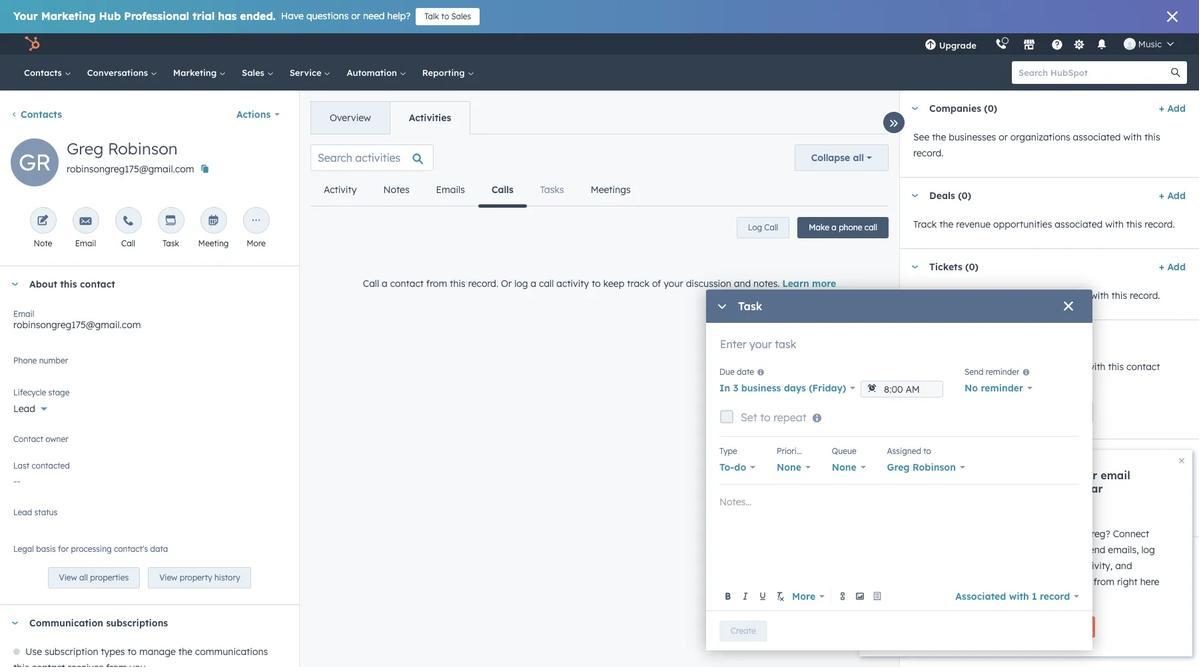 Task type: locate. For each thing, give the bounding box(es) containing it.
none
[[777, 462, 802, 474], [832, 462, 857, 474]]

ended.
[[240, 9, 276, 23]]

0 vertical spatial (0)
[[985, 103, 998, 115]]

calls button
[[478, 174, 527, 208]]

or right activities
[[1088, 481, 1097, 493]]

need
[[363, 10, 385, 22]]

greg
[[67, 139, 103, 159], [887, 462, 910, 474]]

0 horizontal spatial from
[[106, 663, 127, 668]]

0 vertical spatial from
[[426, 278, 447, 290]]

0 vertical spatial hubspot
[[940, 377, 979, 389]]

0 vertical spatial track
[[627, 278, 650, 290]]

1 vertical spatial marketing
[[173, 67, 219, 78]]

caret image left companies on the right top
[[911, 107, 919, 110]]

help image
[[1052, 39, 1064, 51]]

0 horizontal spatial greg
[[67, 139, 103, 159]]

log down connect in the right of the page
[[1142, 545, 1156, 557]]

1 horizontal spatial greg
[[887, 462, 910, 474]]

1 vertical spatial lead
[[13, 508, 32, 518]]

your inside pro tip: connect your email account and calendar
[[1073, 469, 1098, 483]]

1 vertical spatial account
[[1035, 545, 1071, 557]]

caret image left deals
[[911, 194, 919, 198]]

email inside pro tip: connect your email account and calendar
[[1101, 469, 1131, 483]]

caret image left the attachments
[[911, 456, 919, 460]]

0 vertical spatial account
[[986, 483, 1029, 496]]

menu item
[[986, 33, 989, 55]]

email up marketing on the right bottom of page
[[1052, 561, 1076, 573]]

more button
[[790, 587, 828, 606]]

marketing link
[[165, 55, 234, 91]]

add for see the businesses or organizations associated with this record.
[[1168, 103, 1186, 115]]

none for queue
[[832, 462, 857, 474]]

feed
[[300, 134, 900, 303]]

contact
[[390, 278, 424, 290], [80, 279, 115, 291], [1127, 361, 1161, 373], [914, 594, 947, 606], [32, 663, 65, 668]]

see down companies on the right top
[[914, 131, 930, 143]]

0 vertical spatial reminder
[[986, 367, 1020, 377]]

0 vertical spatial contact's
[[114, 545, 148, 555]]

1 vertical spatial close image
[[1180, 459, 1185, 464]]

3 + from the top
[[1160, 261, 1165, 273]]

see inside "see the businesses or organizations associated with this record."
[[914, 131, 930, 143]]

1 horizontal spatial task
[[738, 300, 763, 313]]

log right or
[[515, 278, 528, 290]]

2 vertical spatial + add
[[1160, 261, 1186, 273]]

no reminder
[[965, 383, 1024, 395]]

0 vertical spatial see
[[914, 131, 930, 143]]

questions
[[307, 10, 349, 22]]

associated with 1 record
[[956, 591, 1071, 603]]

0 vertical spatial lead
[[13, 403, 35, 415]]

(0) up businesses
[[985, 103, 998, 115]]

log call
[[748, 223, 779, 233]]

(0) inside "companies (0)" "dropdown button"
[[985, 103, 998, 115]]

more image
[[250, 215, 262, 228]]

sales right talk
[[452, 11, 471, 21]]

search button
[[1165, 61, 1188, 84]]

using
[[914, 377, 937, 389]]

+ for track the customer requests associated with this record.
[[1160, 261, 1165, 273]]

and inside 'ready to reach out to greg? connect your email account to send emails, log your contacts' email activity, and schedule meetings — all from right here in hubspot.'
[[1116, 561, 1133, 573]]

with inside collect and track payments associated with this contact using hubspot payments.
[[1088, 361, 1106, 373]]

0 vertical spatial no
[[965, 383, 979, 395]]

data
[[150, 545, 168, 555]]

+ add for track the customer requests associated with this record.
[[1160, 261, 1186, 273]]

1 vertical spatial or
[[999, 131, 1008, 143]]

1 horizontal spatial track
[[966, 361, 988, 373]]

1 vertical spatial navigation
[[311, 174, 644, 208]]

payments
[[991, 361, 1035, 373]]

2 none from the left
[[832, 462, 857, 474]]

track left of
[[627, 278, 650, 290]]

or right businesses
[[999, 131, 1008, 143]]

the for revenue
[[940, 219, 954, 231]]

email down email icon
[[75, 239, 96, 249]]

to right pro
[[1012, 481, 1021, 493]]

communication subscriptions
[[29, 618, 168, 630]]

or left need
[[351, 10, 361, 22]]

with
[[1124, 131, 1142, 143], [1106, 219, 1124, 231], [1091, 290, 1109, 302], [1088, 361, 1106, 373], [1009, 591, 1030, 603]]

due
[[720, 367, 735, 377]]

0 horizontal spatial greg robinson
[[67, 139, 178, 159]]

1 vertical spatial + add button
[[1160, 188, 1186, 204]]

the for customer
[[940, 290, 954, 302]]

contact's down "when"
[[1138, 594, 1177, 606]]

all inside view all properties link
[[79, 573, 88, 583]]

0 horizontal spatial view
[[59, 573, 77, 583]]

(0)
[[985, 103, 998, 115], [959, 190, 972, 202], [966, 261, 979, 273]]

collect
[[914, 361, 943, 373]]

1 vertical spatial contacts
[[21, 109, 62, 121]]

1 horizontal spatial sales
[[452, 11, 471, 21]]

3 + add button from the top
[[1160, 259, 1186, 275]]

—
[[1071, 577, 1079, 588]]

call a contact from this record. or log a call activity to keep track of your discussion and notes. learn more
[[363, 278, 837, 290]]

due date
[[720, 367, 754, 377]]

1 navigation from the top
[[311, 101, 471, 135]]

created,
[[959, 594, 995, 606]]

no inside contact owner no owner
[[13, 440, 26, 452]]

see the businesses or organizations associated with this record.
[[914, 131, 1161, 159]]

track inside feed
[[627, 278, 650, 290]]

the left revenue
[[940, 219, 954, 231]]

0 vertical spatial +
[[1160, 103, 1165, 115]]

and left send
[[946, 361, 963, 373]]

track down deals
[[914, 219, 937, 231]]

1 vertical spatial track
[[966, 361, 988, 373]]

2 horizontal spatial email
[[1101, 469, 1131, 483]]

notes button
[[370, 174, 423, 206]]

task down notes.
[[738, 300, 763, 313]]

associated up close dialog image
[[1040, 290, 1088, 302]]

1 vertical spatial track
[[914, 290, 937, 302]]

subscriptions
[[106, 618, 168, 630]]

no owner button
[[13, 433, 286, 455]]

Search activities search field
[[311, 145, 434, 171]]

processing
[[71, 545, 112, 555]]

1 horizontal spatial email
[[75, 239, 96, 249]]

(0) inside deals (0) dropdown button
[[959, 190, 972, 202]]

help button
[[1046, 33, 1069, 55]]

the inside use subscription types to manage the communications this contact receives from you
[[178, 647, 193, 659]]

contacts
[[955, 579, 993, 590]]

2 lead from the top
[[13, 508, 32, 518]]

none down priority
[[777, 462, 802, 474]]

1 vertical spatial hubspot
[[998, 594, 1037, 606]]

all right collapse
[[853, 152, 864, 164]]

the for businesses
[[933, 131, 947, 143]]

2 caret image from the top
[[911, 266, 919, 269]]

have
[[281, 10, 304, 22]]

owner
[[45, 435, 68, 445], [29, 440, 56, 452]]

1 vertical spatial reminder
[[981, 383, 1024, 395]]

1 horizontal spatial none
[[832, 462, 857, 474]]

no down send
[[965, 383, 979, 395]]

hubspot down created
[[998, 594, 1037, 606]]

in
[[720, 383, 731, 395]]

1 vertical spatial call
[[539, 278, 554, 290]]

caret image inside communication subscriptions dropdown button
[[11, 622, 19, 626]]

0 vertical spatial contacts link
[[16, 55, 79, 91]]

1 vertical spatial task
[[738, 300, 763, 313]]

music button
[[1116, 33, 1182, 55]]

lead
[[13, 403, 35, 415], [13, 508, 32, 518]]

1 horizontal spatial greg robinson
[[887, 462, 956, 474]]

(0) right deals
[[959, 190, 972, 202]]

0 vertical spatial robinson
[[108, 139, 178, 159]]

or inside the your marketing hub professional trial has ended. have questions or need help?
[[351, 10, 361, 22]]

1 horizontal spatial email
[[1052, 561, 1076, 573]]

1 lead from the top
[[13, 403, 35, 415]]

and right the tip:
[[1032, 483, 1053, 496]]

0 vertical spatial task
[[163, 239, 179, 249]]

legal
[[13, 545, 34, 555]]

all left 'properties'
[[79, 573, 88, 583]]

caret image for attachments
[[911, 456, 919, 460]]

all down 'activities.' at bottom right
[[1104, 594, 1114, 606]]

1 horizontal spatial call
[[865, 223, 878, 233]]

robinson
[[108, 139, 178, 159], [913, 462, 956, 474]]

2 none button from the left
[[832, 459, 866, 477]]

associated right organizations at the right top
[[1073, 131, 1121, 143]]

0 vertical spatial or
[[351, 10, 361, 22]]

2 vertical spatial +
[[1160, 261, 1165, 273]]

account down out
[[1035, 545, 1071, 557]]

3 + add from the top
[[1160, 261, 1186, 273]]

caret image inside tickets (0) dropdown button
[[911, 266, 919, 269]]

1 view from the left
[[59, 573, 77, 583]]

more inside more popup button
[[792, 591, 816, 603]]

caret image
[[911, 194, 919, 198], [11, 283, 19, 286], [911, 456, 919, 460], [11, 622, 19, 626]]

feed containing collapse all
[[300, 134, 900, 303]]

lead left status
[[13, 508, 32, 518]]

1 vertical spatial from
[[1094, 577, 1115, 588]]

tickets
[[930, 261, 963, 273]]

account inside pro tip: connect your email account and calendar
[[986, 483, 1029, 496]]

2 track from the top
[[914, 290, 937, 302]]

caret image inside "companies (0)" "dropdown button"
[[911, 107, 919, 110]]

0 vertical spatial marketing
[[41, 9, 96, 23]]

your down attachments dropdown button
[[1024, 481, 1043, 493]]

create button
[[720, 621, 768, 642]]

activity
[[324, 184, 357, 196]]

marketing left hub
[[41, 9, 96, 23]]

greg inside popup button
[[887, 462, 910, 474]]

0 horizontal spatial account
[[986, 483, 1029, 496]]

your left the uploaded
[[1073, 469, 1098, 483]]

1 vertical spatial greg
[[887, 462, 910, 474]]

track for track the revenue opportunities associated with this record.
[[914, 219, 937, 231]]

2 horizontal spatial or
[[1088, 481, 1097, 493]]

navigation containing overview
[[311, 101, 471, 135]]

caret image inside attachments dropdown button
[[911, 456, 919, 460]]

1 none from the left
[[777, 462, 802, 474]]

0 vertical spatial navigation
[[311, 101, 471, 135]]

1 vertical spatial log
[[1142, 545, 1156, 557]]

task
[[163, 239, 179, 249], [738, 300, 763, 313]]

2 horizontal spatial call
[[765, 223, 779, 233]]

caret image
[[911, 107, 919, 110], [911, 266, 919, 269]]

0 vertical spatial call
[[865, 223, 878, 233]]

reminder inside no reminder popup button
[[981, 383, 1024, 395]]

attachments
[[930, 452, 989, 464]]

send
[[1085, 545, 1106, 557]]

reminder up no reminder popup button
[[986, 367, 1020, 377]]

navigation
[[311, 101, 471, 135], [311, 174, 644, 208]]

robinsongreg175@gmail.com down "about this contact"
[[13, 319, 141, 331]]

the inside the see the files attached to your activities or uploaded to this record.
[[933, 481, 947, 493]]

log
[[515, 278, 528, 290], [1142, 545, 1156, 557]]

sales up the actions
[[242, 67, 267, 78]]

all right —
[[1081, 577, 1091, 588]]

caret image for about this contact
[[11, 283, 19, 286]]

2 navigation from the top
[[311, 174, 644, 208]]

none button down queue
[[832, 459, 866, 477]]

greg?
[[1085, 529, 1111, 541]]

your inside the see the files attached to your activities or uploaded to this record.
[[1024, 481, 1043, 493]]

0 vertical spatial log
[[515, 278, 528, 290]]

1 vertical spatial (0)
[[959, 190, 972, 202]]

attached
[[969, 481, 1009, 493]]

to right talk
[[442, 11, 449, 21]]

date
[[737, 367, 754, 377]]

associated right payments
[[1037, 361, 1085, 373]]

caret image inside about this contact dropdown button
[[11, 283, 19, 286]]

add inside popup button
[[1158, 452, 1176, 464]]

+ add button for see the businesses or organizations associated with this record.
[[1160, 101, 1186, 117]]

0 horizontal spatial track
[[627, 278, 650, 290]]

menu containing music
[[916, 33, 1184, 55]]

your marketing hub professional trial has ended. have questions or need help?
[[13, 9, 411, 23]]

1 vertical spatial email
[[1009, 545, 1033, 557]]

1 vertical spatial +
[[1160, 190, 1165, 202]]

2 + add button from the top
[[1160, 188, 1186, 204]]

from inside use subscription types to manage the communications this contact receives from you
[[106, 663, 127, 668]]

talk to sales button
[[416, 8, 480, 25]]

2 vertical spatial call
[[363, 278, 379, 290]]

0 vertical spatial email
[[1101, 469, 1131, 483]]

0 vertical spatial email
[[75, 239, 96, 249]]

task image
[[165, 215, 177, 228]]

call left activity
[[539, 278, 554, 290]]

caret image left about
[[11, 283, 19, 286]]

log
[[748, 223, 762, 233]]

1 vertical spatial + add
[[1160, 190, 1186, 202]]

caret image inside deals (0) dropdown button
[[911, 194, 919, 198]]

0 vertical spatial call
[[765, 223, 779, 233]]

none down queue
[[832, 462, 857, 474]]

of
[[652, 278, 661, 290]]

view all properties
[[59, 573, 129, 583]]

to right out
[[1073, 529, 1082, 541]]

and down emails,
[[1116, 561, 1133, 573]]

1 horizontal spatial contact's
[[1138, 594, 1177, 606]]

set to repeat
[[741, 411, 807, 425]]

track down tickets
[[914, 290, 937, 302]]

to right credit in the right of the page
[[1093, 594, 1102, 606]]

2 view from the left
[[159, 573, 178, 583]]

call
[[865, 223, 878, 233], [539, 278, 554, 290]]

2 + from the top
[[1160, 190, 1165, 202]]

0 horizontal spatial hubspot
[[940, 377, 979, 389]]

1 caret image from the top
[[911, 107, 919, 110]]

ready to reach out to greg? connect your email account to send emails, log your contacts' email activity, and schedule meetings — all from right here in hubspot.
[[986, 529, 1160, 604]]

2 vertical spatial from
[[106, 663, 127, 668]]

view all properties link
[[48, 568, 140, 589]]

0 vertical spatial greg
[[67, 139, 103, 159]]

contact's left data
[[114, 545, 148, 555]]

meetings
[[1028, 577, 1068, 588]]

1 vertical spatial contacts link
[[11, 109, 62, 121]]

a
[[832, 223, 837, 233], [382, 278, 388, 290], [531, 278, 537, 290], [1163, 579, 1169, 590]]

greg robinson
[[67, 139, 178, 159], [887, 462, 956, 474]]

0 horizontal spatial marketing
[[41, 9, 96, 23]]

interactions.
[[914, 610, 968, 622]]

set
[[741, 411, 758, 425]]

view down 'for'
[[59, 573, 77, 583]]

communication subscriptions button
[[0, 606, 281, 642]]

1 see from the top
[[914, 131, 930, 143]]

1 horizontal spatial none button
[[832, 459, 866, 477]]

reminder down the send reminder
[[981, 383, 1024, 395]]

the inside "see the businesses or organizations associated with this record."
[[933, 131, 947, 143]]

notifications image
[[1096, 39, 1108, 51]]

1 horizontal spatial call
[[363, 278, 379, 290]]

to left reach
[[1017, 529, 1026, 541]]

Last contacted text field
[[13, 469, 286, 491]]

lead for lead
[[13, 403, 35, 415]]

priority
[[777, 447, 804, 457]]

0 vertical spatial track
[[914, 219, 937, 231]]

settings image
[[1074, 39, 1086, 51]]

see for see the businesses or organizations associated with this record.
[[914, 131, 930, 143]]

lead for lead status
[[13, 508, 32, 518]]

your
[[664, 278, 684, 290], [1073, 469, 1098, 483], [1024, 481, 1043, 493], [986, 545, 1006, 557], [986, 561, 1006, 573]]

(0) inside tickets (0) dropdown button
[[966, 261, 979, 273]]

0 horizontal spatial more
[[247, 239, 266, 249]]

no up last
[[13, 440, 26, 452]]

see inside the see the files attached to your activities or uploaded to this record.
[[914, 481, 930, 493]]

all inside 'ready to reach out to greg? connect your email account to send emails, log your contacts' email activity, and schedule meetings — all from right here in hubspot.'
[[1081, 577, 1091, 588]]

tip:
[[1008, 469, 1025, 483]]

view left property
[[159, 573, 178, 583]]

see down greg robinson popup button
[[914, 481, 930, 493]]

lead inside popup button
[[13, 403, 35, 415]]

1 none button from the left
[[777, 459, 811, 477]]

lifecycle
[[13, 388, 46, 398]]

menu
[[916, 33, 1184, 55]]

1 vertical spatial caret image
[[911, 266, 919, 269]]

2 vertical spatial email
[[1052, 561, 1076, 573]]

reminder for send reminder
[[986, 367, 1020, 377]]

companies (0) button
[[900, 91, 1154, 127]]

0 horizontal spatial email
[[13, 309, 34, 319]]

caret image left communication
[[11, 622, 19, 626]]

or inside the see the files attached to your activities or uploaded to this record.
[[1088, 481, 1097, 493]]

+ add for track the revenue opportunities associated with this record.
[[1160, 190, 1186, 202]]

the right manage
[[178, 647, 193, 659]]

1 + from the top
[[1160, 103, 1165, 115]]

tickets (0)
[[930, 261, 979, 273]]

connect
[[1113, 529, 1150, 541]]

the down tickets
[[940, 290, 954, 302]]

communication
[[29, 618, 103, 630]]

robinsongreg175@gmail.com
[[67, 163, 194, 175], [13, 319, 141, 331]]

hubspot right using
[[940, 377, 979, 389]]

or
[[351, 10, 361, 22], [999, 131, 1008, 143], [1088, 481, 1097, 493]]

1 vertical spatial email
[[13, 309, 34, 319]]

this inside use subscription types to manage the communications this contact receives from you
[[13, 663, 29, 668]]

1 + add from the top
[[1160, 103, 1186, 115]]

calling icon button
[[990, 35, 1013, 53]]

2 + add from the top
[[1160, 190, 1186, 202]]

task down task "icon" at left top
[[163, 239, 179, 249]]

1 horizontal spatial no
[[965, 383, 979, 395]]

1 horizontal spatial view
[[159, 573, 178, 583]]

associated for requests
[[1040, 290, 1088, 302]]

email inside 'email robinsongreg175@gmail.com'
[[13, 309, 34, 319]]

+ add
[[1160, 103, 1186, 115], [1160, 190, 1186, 202], [1160, 261, 1186, 273]]

(0) for deals (0)
[[959, 190, 972, 202]]

0 horizontal spatial call
[[121, 239, 135, 249]]

2 see from the top
[[914, 481, 930, 493]]

call inside button
[[865, 223, 878, 233]]

1 horizontal spatial more
[[792, 591, 816, 603]]

none button down priority
[[777, 459, 811, 477]]

email down about
[[13, 309, 34, 319]]

1 horizontal spatial account
[[1035, 545, 1071, 557]]

with inside "see the businesses or organizations associated with this record."
[[1124, 131, 1142, 143]]

to inside use subscription types to manage the communications this contact receives from you
[[128, 647, 137, 659]]

email up contacts'
[[1009, 545, 1033, 557]]

0 horizontal spatial sales
[[242, 67, 267, 78]]

0 horizontal spatial task
[[163, 239, 179, 249]]

1 vertical spatial no
[[13, 440, 26, 452]]

see
[[914, 131, 930, 143], [914, 481, 930, 493]]

caret image for tickets (0)
[[911, 266, 919, 269]]

properties
[[90, 573, 129, 583]]

0 vertical spatial caret image
[[911, 107, 919, 110]]

with inside popup button
[[1009, 591, 1030, 603]]

1 + add button from the top
[[1160, 101, 1186, 117]]

subscription
[[45, 647, 98, 659]]

the left 'files'
[[933, 481, 947, 493]]

2 horizontal spatial from
[[1094, 577, 1115, 588]]

1 horizontal spatial log
[[1142, 545, 1156, 557]]

record. inside "see the businesses or organizations associated with this record."
[[914, 147, 944, 159]]

(0) for companies (0)
[[985, 103, 998, 115]]

0 horizontal spatial close image
[[1168, 11, 1178, 22]]

account down attachments dropdown button
[[986, 483, 1029, 496]]

lead down lifecycle
[[13, 403, 35, 415]]

0 vertical spatial robinsongreg175@gmail.com
[[67, 163, 194, 175]]

hubspot inside attribute contacts created to marketing activities. when a contact is created, hubspot gives credit to all that contact's interactions.
[[998, 594, 1037, 606]]

greg robinson image
[[1124, 38, 1136, 50]]

1 track from the top
[[914, 219, 937, 231]]

+
[[1160, 103, 1165, 115], [1160, 190, 1165, 202], [1160, 261, 1165, 273]]

robinsongreg175@gmail.com up call image
[[67, 163, 194, 175]]

record. inside the see the files attached to your activities or uploaded to this record.
[[914, 497, 944, 509]]

0 horizontal spatial robinson
[[108, 139, 178, 159]]

associated right opportunities
[[1055, 219, 1103, 231]]

to up you
[[128, 647, 137, 659]]

contact owner no owner
[[13, 435, 68, 452]]

see for see the files attached to your activities or uploaded to this record.
[[914, 481, 930, 493]]

revenue
[[957, 219, 991, 231]]

and left notes.
[[734, 278, 751, 290]]

email right activities
[[1101, 469, 1131, 483]]

(0) right tickets
[[966, 261, 979, 273]]

tasks
[[540, 184, 564, 196]]

marketing down trial
[[173, 67, 219, 78]]

call right phone
[[865, 223, 878, 233]]

2 vertical spatial + add button
[[1160, 259, 1186, 275]]

caret image left tickets
[[911, 266, 919, 269]]

upgrade image
[[925, 39, 937, 51]]

associated inside collect and track payments associated with this contact using hubspot payments.
[[1037, 361, 1085, 373]]

1 vertical spatial robinson
[[913, 462, 956, 474]]

meeting image
[[208, 215, 220, 228]]

the down companies on the right top
[[933, 131, 947, 143]]

track up no reminder
[[966, 361, 988, 373]]

close image
[[1168, 11, 1178, 22], [1180, 459, 1185, 464]]

learn
[[783, 278, 810, 290]]



Task type: describe. For each thing, give the bounding box(es) containing it.
payments.
[[981, 377, 1027, 389]]

0 horizontal spatial contact's
[[114, 545, 148, 555]]

lead button
[[13, 396, 286, 418]]

0 vertical spatial contacts
[[24, 67, 64, 78]]

here
[[1141, 577, 1160, 588]]

add button
[[1149, 445, 1186, 471]]

your down ready
[[986, 545, 1006, 557]]

about
[[29, 279, 57, 291]]

activity button
[[311, 174, 370, 206]]

add for track the customer requests associated with this record.
[[1168, 261, 1186, 273]]

greg robinson button
[[887, 459, 965, 477]]

robinson inside popup button
[[913, 462, 956, 474]]

0 vertical spatial close image
[[1168, 11, 1178, 22]]

upgrade
[[940, 40, 977, 51]]

associated for opportunities
[[1055, 219, 1103, 231]]

the for files
[[933, 481, 947, 493]]

call inside button
[[765, 223, 779, 233]]

your right of
[[664, 278, 684, 290]]

log inside feed
[[515, 278, 528, 290]]

this inside dropdown button
[[60, 279, 77, 291]]

0 horizontal spatial call
[[539, 278, 554, 290]]

and inside pro tip: connect your email account and calendar
[[1032, 483, 1053, 496]]

associated for payments
[[1037, 361, 1085, 373]]

1 vertical spatial sales
[[242, 67, 267, 78]]

companies (0)
[[930, 103, 998, 115]]

see the files attached to your activities or uploaded to this record.
[[914, 481, 1171, 509]]

no inside no reminder popup button
[[965, 383, 979, 395]]

notes
[[383, 184, 410, 196]]

schedule
[[986, 577, 1025, 588]]

call image
[[122, 215, 134, 228]]

add for track the revenue opportunities associated with this record.
[[1168, 190, 1186, 202]]

marketing inside marketing link
[[173, 67, 219, 78]]

with for track the revenue opportunities associated with this record.
[[1106, 219, 1124, 231]]

email image
[[80, 215, 92, 228]]

to up 1 in the bottom right of the page
[[1032, 579, 1041, 590]]

0 vertical spatial more
[[247, 239, 266, 249]]

use
[[25, 647, 42, 659]]

do
[[735, 462, 747, 474]]

or
[[501, 278, 512, 290]]

Phone number text field
[[13, 354, 286, 381]]

basis
[[36, 545, 56, 555]]

collect and track payments associated with this contact using hubspot payments.
[[914, 361, 1161, 389]]

files
[[949, 481, 967, 493]]

opportunities
[[994, 219, 1053, 231]]

a inside attribute contacts created to marketing activities. when a contact is created, hubspot gives credit to all that contact's interactions.
[[1163, 579, 1169, 590]]

attribute contacts created to marketing activities. when a contact is created, hubspot gives credit to all that contact's interactions.
[[914, 579, 1177, 622]]

service link
[[282, 55, 339, 91]]

marketplaces image
[[1024, 39, 1036, 51]]

calendar
[[1056, 483, 1103, 496]]

from inside 'ready to reach out to greg? connect your email account to send emails, log your contacts' email activity, and schedule meetings — all from right here in hubspot.'
[[1094, 577, 1115, 588]]

call for call
[[121, 239, 135, 249]]

call for call a contact from this record. or log a call activity to keep track of your discussion and notes. learn more
[[363, 278, 379, 290]]

meetings button
[[578, 174, 644, 206]]

log inside 'ready to reach out to greg? connect your email account to send emails, log your contacts' email activity, and schedule meetings — all from right here in hubspot.'
[[1142, 545, 1156, 557]]

sales inside button
[[452, 11, 471, 21]]

+ for see the businesses or organizations associated with this record.
[[1160, 103, 1165, 115]]

calling icon image
[[996, 39, 1008, 51]]

automation
[[347, 67, 400, 78]]

caret image for communication subscriptions
[[11, 622, 19, 626]]

lifecycle stage
[[13, 388, 70, 398]]

with for track the customer requests associated with this record.
[[1091, 290, 1109, 302]]

reach
[[1029, 529, 1053, 541]]

reminder for no reminder
[[981, 383, 1024, 395]]

notes.
[[754, 278, 780, 290]]

property
[[180, 573, 212, 583]]

+ add button for track the customer requests associated with this record.
[[1160, 259, 1186, 275]]

search image
[[1172, 68, 1181, 77]]

last contacted
[[13, 461, 70, 471]]

send reminder
[[965, 367, 1020, 377]]

all inside attribute contacts created to marketing activities. when a contact is created, hubspot gives credit to all that contact's interactions.
[[1104, 594, 1114, 606]]

all inside collapse all popup button
[[853, 152, 864, 164]]

assigned to
[[887, 447, 932, 457]]

or inside "see the businesses or organizations associated with this record."
[[999, 131, 1008, 143]]

contacts'
[[1009, 561, 1049, 573]]

types
[[101, 647, 125, 659]]

account inside 'ready to reach out to greg? connect your email account to send emails, log your contacts' email activity, and schedule meetings — all from right here in hubspot.'
[[1035, 545, 1071, 557]]

pro
[[986, 469, 1005, 483]]

attribute
[[914, 579, 953, 590]]

track the customer requests associated with this record.
[[914, 290, 1161, 302]]

keep
[[604, 278, 625, 290]]

that
[[1117, 594, 1135, 606]]

HH:MM text field
[[861, 381, 944, 398]]

overview
[[330, 112, 371, 124]]

caret image for deals (0)
[[911, 194, 919, 198]]

to left keep
[[592, 278, 601, 290]]

+ for track the revenue opportunities associated with this record.
[[1160, 190, 1165, 202]]

more
[[813, 278, 837, 290]]

navigation containing activity
[[311, 174, 644, 208]]

(0) for tickets (0)
[[966, 261, 979, 273]]

receives
[[68, 663, 103, 668]]

(friday)
[[809, 383, 847, 395]]

business
[[742, 383, 781, 395]]

track inside collect and track payments associated with this contact using hubspot payments.
[[966, 361, 988, 373]]

contact inside dropdown button
[[80, 279, 115, 291]]

caret image for companies (0)
[[911, 107, 919, 110]]

marketplaces button
[[1016, 33, 1044, 55]]

hubspot inside collect and track payments associated with this contact using hubspot payments.
[[940, 377, 979, 389]]

Search HubSpot search field
[[1012, 61, 1176, 84]]

none for priority
[[777, 462, 802, 474]]

activity
[[557, 278, 589, 290]]

a inside make a phone call button
[[832, 223, 837, 233]]

none button for priority
[[777, 459, 811, 477]]

for
[[58, 545, 69, 555]]

email for email robinsongreg175@gmail.com
[[13, 309, 34, 319]]

no reminder button
[[965, 379, 1033, 398]]

close dialog image
[[1064, 302, 1074, 313]]

1 horizontal spatial from
[[426, 278, 447, 290]]

discussion
[[686, 278, 732, 290]]

automation link
[[339, 55, 414, 91]]

associated inside "see the businesses or organizations associated with this record."
[[1073, 131, 1121, 143]]

this inside "see the businesses or organizations associated with this record."
[[1145, 131, 1161, 143]]

lead status
[[13, 508, 58, 518]]

and inside collect and track payments associated with this contact using hubspot payments.
[[946, 361, 963, 373]]

contact
[[13, 435, 43, 445]]

sales link
[[234, 55, 282, 91]]

note image
[[37, 215, 49, 228]]

talk to sales
[[425, 11, 471, 21]]

none button for queue
[[832, 459, 866, 477]]

1
[[1032, 591, 1037, 603]]

history
[[215, 573, 240, 583]]

meetings
[[591, 184, 631, 196]]

right
[[1118, 577, 1138, 588]]

view for view property history
[[159, 573, 178, 583]]

this inside collect and track payments associated with this contact using hubspot payments.
[[1109, 361, 1124, 373]]

+ add button for track the revenue opportunities associated with this record.
[[1160, 188, 1186, 204]]

record. inside feed
[[468, 278, 499, 290]]

when
[[1136, 579, 1161, 590]]

3
[[733, 383, 739, 395]]

to right the uploaded
[[1144, 481, 1153, 493]]

owner up the contacted
[[45, 435, 68, 445]]

1 horizontal spatial close image
[[1180, 459, 1185, 464]]

meeting
[[198, 239, 229, 249]]

owner up last contacted
[[29, 440, 56, 452]]

email for email
[[75, 239, 96, 249]]

overview link
[[311, 102, 390, 134]]

emails,
[[1109, 545, 1139, 557]]

Title text field
[[720, 337, 1080, 363]]

settings link
[[1072, 37, 1088, 51]]

contact inside attribute contacts created to marketing activities. when a contact is created, hubspot gives credit to all that contact's interactions.
[[914, 594, 947, 606]]

conversations link
[[79, 55, 165, 91]]

track for track the customer requests associated with this record.
[[914, 290, 937, 302]]

your
[[13, 9, 38, 23]]

view for view all properties
[[59, 573, 77, 583]]

queue
[[832, 447, 857, 457]]

actions
[[237, 109, 271, 121]]

associated with 1 record button
[[956, 587, 1080, 606]]

with for collect and track payments associated with this contact using hubspot payments.
[[1088, 361, 1106, 373]]

+ add for see the businesses or organizations associated with this record.
[[1160, 103, 1186, 115]]

to up greg robinson popup button
[[924, 447, 932, 457]]

hubspot image
[[24, 36, 40, 52]]

minimize dialog image
[[717, 302, 728, 313]]

deals (0)
[[930, 190, 972, 202]]

in
[[986, 592, 994, 604]]

contact's inside attribute contacts created to marketing activities. when a contact is created, hubspot gives credit to all that contact's interactions.
[[1138, 594, 1177, 606]]

reporting link
[[414, 55, 482, 91]]

professional
[[124, 9, 189, 23]]

1 vertical spatial robinsongreg175@gmail.com
[[13, 319, 141, 331]]

to left send
[[1073, 545, 1082, 557]]

requests
[[1000, 290, 1038, 302]]

to-do
[[720, 462, 747, 474]]

to inside button
[[442, 11, 449, 21]]

contact inside use subscription types to manage the communications this contact receives from you
[[32, 663, 65, 668]]

note
[[34, 239, 52, 249]]

pro tip: connect your email account and calendar
[[986, 469, 1131, 496]]

0 vertical spatial greg robinson
[[67, 139, 178, 159]]

greg robinson inside popup button
[[887, 462, 956, 474]]

this feature is locked element
[[1037, 636, 1047, 652]]

to right 'set'
[[761, 411, 771, 425]]

contact inside collect and track payments associated with this contact using hubspot payments.
[[1127, 361, 1161, 373]]

last
[[13, 461, 29, 471]]

email robinsongreg175@gmail.com
[[13, 309, 141, 331]]

your up schedule
[[986, 561, 1006, 573]]

manage
[[139, 647, 176, 659]]

this inside the see the files attached to your activities or uploaded to this record.
[[1156, 481, 1171, 493]]



Task type: vqa. For each thing, say whether or not it's contained in the screenshot.


